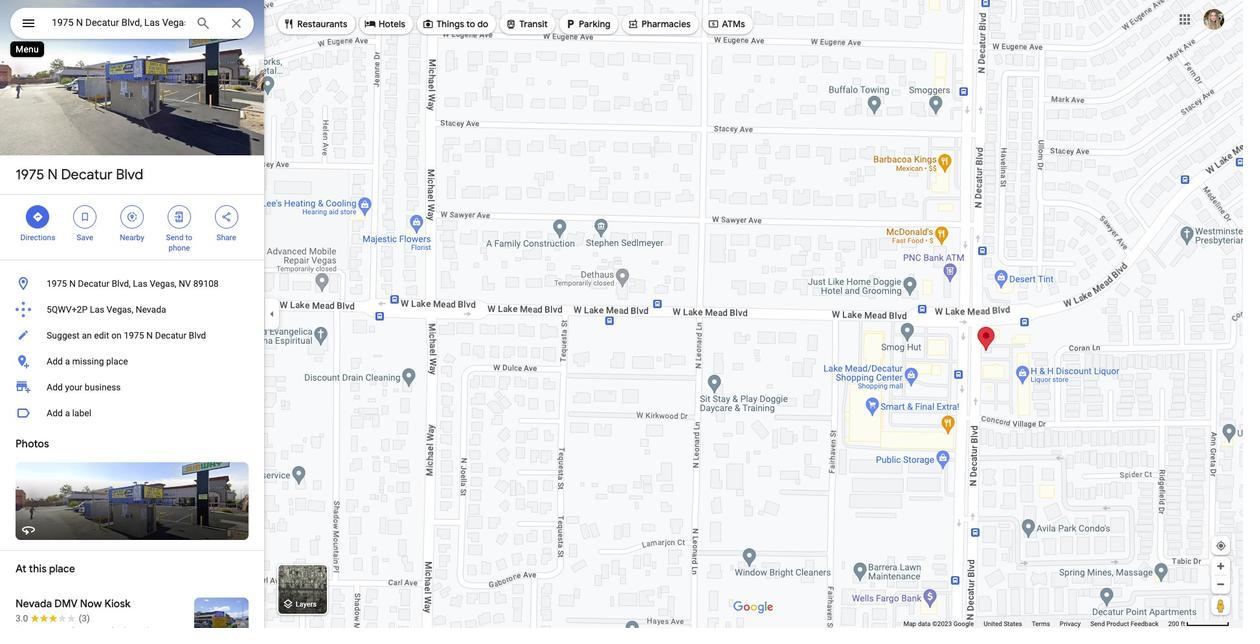 Task type: vqa. For each thing, say whether or not it's contained in the screenshot.


Task type: locate. For each thing, give the bounding box(es) containing it.
0 vertical spatial place
[[106, 356, 128, 367]]

las
[[133, 279, 148, 289], [90, 305, 104, 315]]


[[126, 210, 138, 224]]


[[173, 210, 185, 224]]

nevada down 1975 n decatur blvd, las vegas, nv 89108 at left top
[[136, 305, 166, 315]]

terms button
[[1033, 620, 1051, 628]]

google account: michelle dermenjian  
(michelle.dermenjian@adept.ai) image
[[1204, 9, 1225, 30]]

this
[[29, 563, 47, 576]]

0 horizontal spatial n
[[48, 166, 58, 184]]


[[506, 17, 517, 31]]

0 vertical spatial nevada
[[136, 305, 166, 315]]

0 vertical spatial 1975
[[16, 166, 44, 184]]

1 horizontal spatial vegas,
[[150, 279, 177, 289]]

1 vertical spatial a
[[65, 408, 70, 419]]

1 vertical spatial blvd
[[189, 330, 206, 341]]

vegas, left nv
[[150, 279, 177, 289]]

business
[[85, 382, 121, 393]]

add a label button
[[0, 400, 264, 426]]

1 horizontal spatial place
[[106, 356, 128, 367]]

send up "phone"
[[166, 233, 184, 242]]


[[423, 17, 434, 31]]

1975 inside 'button'
[[47, 279, 67, 289]]

to left 'do' at the left of page
[[467, 18, 476, 30]]

data
[[918, 621, 931, 628]]


[[79, 210, 91, 224]]

1 vertical spatial add
[[47, 382, 63, 393]]

blvd down 89108 on the left of the page
[[189, 330, 206, 341]]

1 vertical spatial vegas,
[[107, 305, 134, 315]]

send inside button
[[1091, 621, 1106, 628]]

n up 5qwv+2p
[[69, 279, 76, 289]]

vegas,
[[150, 279, 177, 289], [107, 305, 134, 315]]

0 horizontal spatial nevada
[[16, 598, 52, 611]]

1 horizontal spatial to
[[467, 18, 476, 30]]

las right blvd,
[[133, 279, 148, 289]]

 atms
[[708, 17, 746, 31]]

1 horizontal spatial 1975
[[47, 279, 67, 289]]

decatur left blvd,
[[78, 279, 109, 289]]

decatur up 
[[61, 166, 113, 184]]

a
[[65, 356, 70, 367], [65, 408, 70, 419]]

decatur inside 1975 n decatur blvd, las vegas, nv 89108 'button'
[[78, 279, 109, 289]]

1975 up 
[[16, 166, 44, 184]]

footer containing map data ©2023 google
[[904, 620, 1169, 628]]

n up directions
[[48, 166, 58, 184]]

0 horizontal spatial las
[[90, 305, 104, 315]]

0 vertical spatial send
[[166, 233, 184, 242]]

0 vertical spatial to
[[467, 18, 476, 30]]

1975 up 5qwv+2p
[[47, 279, 67, 289]]

1 vertical spatial las
[[90, 305, 104, 315]]

 button
[[10, 8, 47, 41]]

actions for 1975 n decatur blvd region
[[0, 195, 264, 260]]

a left missing
[[65, 356, 70, 367]]

map
[[904, 621, 917, 628]]

 parking
[[565, 17, 611, 31]]

united
[[984, 621, 1003, 628]]

to
[[467, 18, 476, 30], [186, 233, 192, 242]]

do
[[478, 18, 489, 30]]

google
[[954, 621, 975, 628]]

add left the your
[[47, 382, 63, 393]]

0 vertical spatial blvd
[[116, 166, 143, 184]]

decatur
[[61, 166, 113, 184], [78, 279, 109, 289], [155, 330, 187, 341]]

now
[[80, 598, 102, 611]]

footer
[[904, 620, 1169, 628]]

1 vertical spatial 1975
[[47, 279, 67, 289]]

2 horizontal spatial 1975
[[124, 330, 144, 341]]

nevada
[[136, 305, 166, 315], [16, 598, 52, 611]]

0 vertical spatial add
[[47, 356, 63, 367]]

show street view coverage image
[[1212, 596, 1231, 616]]

feedback
[[1131, 621, 1159, 628]]

1975 n decatur blvd, las vegas, nv 89108
[[47, 279, 219, 289]]

0 horizontal spatial to
[[186, 233, 192, 242]]

hotels
[[379, 18, 406, 30]]

1 horizontal spatial blvd
[[189, 330, 206, 341]]

suggest an edit on 1975 n decatur blvd
[[47, 330, 206, 341]]

1 vertical spatial decatur
[[78, 279, 109, 289]]

1 vertical spatial nevada
[[16, 598, 52, 611]]

to up "phone"
[[186, 233, 192, 242]]

1 vertical spatial to
[[186, 233, 192, 242]]

at
[[16, 563, 26, 576]]

n for 1975 n decatur blvd
[[48, 166, 58, 184]]


[[708, 17, 720, 31]]

None field
[[52, 15, 185, 30]]

n up 'add a missing place' button
[[146, 330, 153, 341]]

1975 N Decatur Blvd, Las Vegas, NV 89108 field
[[10, 8, 254, 39]]

show your location image
[[1216, 540, 1228, 552]]

las up edit
[[90, 305, 104, 315]]

2 add from the top
[[47, 382, 63, 393]]

1 horizontal spatial n
[[69, 279, 76, 289]]

add your business link
[[0, 374, 264, 400]]

missing
[[72, 356, 104, 367]]

a left label
[[65, 408, 70, 419]]

send
[[166, 233, 184, 242], [1091, 621, 1106, 628]]

place down on
[[106, 356, 128, 367]]

 restaurants
[[283, 17, 348, 31]]

decatur down 5qwv+2p las vegas, nevada "button" at the left of page
[[155, 330, 187, 341]]

0 horizontal spatial send
[[166, 233, 184, 242]]

0 vertical spatial decatur
[[61, 166, 113, 184]]

send inside send to phone
[[166, 233, 184, 242]]

place right this
[[49, 563, 75, 576]]

2 a from the top
[[65, 408, 70, 419]]

0 vertical spatial vegas,
[[150, 279, 177, 289]]

vegas, down blvd,
[[107, 305, 134, 315]]

nevada up 3.0
[[16, 598, 52, 611]]

 pharmacies
[[628, 17, 691, 31]]

add
[[47, 356, 63, 367], [47, 382, 63, 393], [47, 408, 63, 419]]

2 horizontal spatial n
[[146, 330, 153, 341]]


[[32, 210, 44, 224]]

0 vertical spatial a
[[65, 356, 70, 367]]

0 horizontal spatial vegas,
[[107, 305, 134, 315]]

a for label
[[65, 408, 70, 419]]

1 vertical spatial n
[[69, 279, 76, 289]]

1 vertical spatial place
[[49, 563, 75, 576]]

200
[[1169, 621, 1180, 628]]

add inside button
[[47, 356, 63, 367]]

3 add from the top
[[47, 408, 63, 419]]

add down suggest
[[47, 356, 63, 367]]

1 horizontal spatial las
[[133, 279, 148, 289]]

0 horizontal spatial blvd
[[116, 166, 143, 184]]

1975
[[16, 166, 44, 184], [47, 279, 67, 289], [124, 330, 144, 341]]

2 vertical spatial n
[[146, 330, 153, 341]]

2 vertical spatial 1975
[[124, 330, 144, 341]]

add left label
[[47, 408, 63, 419]]

edit
[[94, 330, 109, 341]]

none field inside 1975 n decatur blvd, las vegas, nv 89108 field
[[52, 15, 185, 30]]

0 vertical spatial las
[[133, 279, 148, 289]]

las inside "button"
[[90, 305, 104, 315]]

2 vertical spatial add
[[47, 408, 63, 419]]


[[628, 17, 639, 31]]

0 vertical spatial n
[[48, 166, 58, 184]]

restaurants
[[297, 18, 348, 30]]

things
[[437, 18, 465, 30]]

2 vertical spatial decatur
[[155, 330, 187, 341]]

nearby
[[120, 233, 144, 242]]

suggest
[[47, 330, 80, 341]]

send left product
[[1091, 621, 1106, 628]]

your
[[65, 382, 83, 393]]

0 horizontal spatial 1975
[[16, 166, 44, 184]]

a inside 'add a missing place' button
[[65, 356, 70, 367]]

blvd,
[[112, 279, 131, 289]]

at this place
[[16, 563, 75, 576]]

add inside button
[[47, 408, 63, 419]]

blvd
[[116, 166, 143, 184], [189, 330, 206, 341]]

add for add a missing place
[[47, 356, 63, 367]]

1975 right on
[[124, 330, 144, 341]]

blvd up 
[[116, 166, 143, 184]]

zoom in image
[[1217, 562, 1226, 571]]

1 add from the top
[[47, 356, 63, 367]]

send product feedback button
[[1091, 620, 1159, 628]]

nevada dmv now kiosk
[[16, 598, 131, 611]]

1 horizontal spatial nevada
[[136, 305, 166, 315]]

1975 inside button
[[124, 330, 144, 341]]

1 horizontal spatial send
[[1091, 621, 1106, 628]]

dmv
[[54, 598, 78, 611]]

1 vertical spatial send
[[1091, 621, 1106, 628]]

n inside 'button'
[[69, 279, 76, 289]]

a inside add a label button
[[65, 408, 70, 419]]

n
[[48, 166, 58, 184], [69, 279, 76, 289], [146, 330, 153, 341]]

5qwv+2p las vegas, nevada
[[47, 305, 166, 315]]

1 a from the top
[[65, 356, 70, 367]]



Task type: describe. For each thing, give the bounding box(es) containing it.
kiosk
[[104, 598, 131, 611]]

footer inside google maps element
[[904, 620, 1169, 628]]

©2023
[[933, 621, 953, 628]]

200 ft button
[[1169, 621, 1230, 628]]

1975 for 1975 n decatur blvd, las vegas, nv 89108
[[47, 279, 67, 289]]

nv
[[179, 279, 191, 289]]

states
[[1004, 621, 1023, 628]]

ft
[[1182, 621, 1186, 628]]

send for send product feedback
[[1091, 621, 1106, 628]]

a for missing
[[65, 356, 70, 367]]

label
[[72, 408, 91, 419]]

vegas, inside "button"
[[107, 305, 134, 315]]

map data ©2023 google
[[904, 621, 975, 628]]

suggest an edit on 1975 n decatur blvd button
[[0, 323, 264, 349]]


[[221, 210, 232, 224]]

terms
[[1033, 621, 1051, 628]]

photos
[[16, 438, 49, 451]]

1975 n decatur blvd main content
[[0, 0, 264, 628]]

parking
[[579, 18, 611, 30]]

decatur for blvd,
[[78, 279, 109, 289]]

collapse side panel image
[[265, 307, 279, 321]]

add a missing place button
[[0, 349, 264, 374]]

privacy
[[1061, 621, 1081, 628]]

1975 for 1975 n decatur blvd
[[16, 166, 44, 184]]

n for 1975 n decatur blvd, las vegas, nv 89108
[[69, 279, 76, 289]]


[[283, 17, 295, 31]]

an
[[82, 330, 92, 341]]

1975 n decatur blvd
[[16, 166, 143, 184]]

send product feedback
[[1091, 621, 1159, 628]]

add for add your business
[[47, 382, 63, 393]]

united states button
[[984, 620, 1023, 628]]

to inside send to phone
[[186, 233, 192, 242]]

5qwv+2p las vegas, nevada button
[[0, 297, 264, 323]]

place inside button
[[106, 356, 128, 367]]


[[21, 14, 36, 32]]

directions
[[20, 233, 55, 242]]

add a missing place
[[47, 356, 128, 367]]

save
[[77, 233, 93, 242]]

add your business
[[47, 382, 121, 393]]

decatur inside the suggest an edit on 1975 n decatur blvd button
[[155, 330, 187, 341]]

blvd inside button
[[189, 330, 206, 341]]

vegas, inside 'button'
[[150, 279, 177, 289]]

3.0 stars 3 reviews image
[[16, 612, 90, 625]]

add for add a label
[[47, 408, 63, 419]]

transit
[[520, 18, 548, 30]]

send to phone
[[166, 233, 192, 253]]

google maps element
[[0, 0, 1244, 628]]

zoom out image
[[1217, 580, 1226, 590]]

decatur for blvd
[[61, 166, 113, 184]]

(3)
[[79, 614, 90, 624]]

5qwv+2p
[[47, 305, 88, 315]]

 things to do
[[423, 17, 489, 31]]

phone
[[169, 244, 190, 253]]

3.0
[[16, 614, 28, 624]]

to inside  things to do
[[467, 18, 476, 30]]

nevada inside "button"
[[136, 305, 166, 315]]

send for send to phone
[[166, 233, 184, 242]]

n inside button
[[146, 330, 153, 341]]

atms
[[722, 18, 746, 30]]

200 ft
[[1169, 621, 1186, 628]]

1975 n decatur blvd, las vegas, nv 89108 button
[[0, 271, 264, 297]]

on
[[111, 330, 122, 341]]


[[565, 17, 577, 31]]

pharmacies
[[642, 18, 691, 30]]

 hotels
[[365, 17, 406, 31]]

product
[[1107, 621, 1130, 628]]

share
[[217, 233, 236, 242]]

layers
[[296, 601, 317, 609]]

las inside 'button'
[[133, 279, 148, 289]]

add a label
[[47, 408, 91, 419]]

 search field
[[10, 8, 254, 41]]


[[365, 17, 376, 31]]

0 horizontal spatial place
[[49, 563, 75, 576]]

 transit
[[506, 17, 548, 31]]

89108
[[193, 279, 219, 289]]

united states
[[984, 621, 1023, 628]]

privacy button
[[1061, 620, 1081, 628]]



